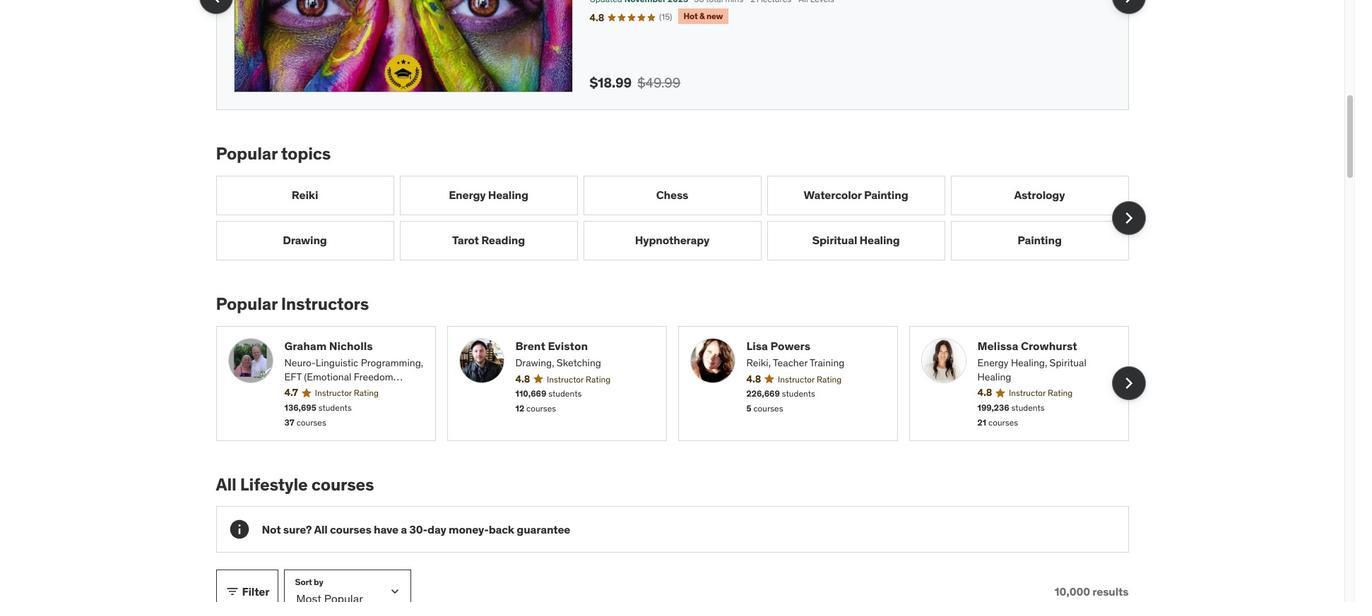 Task type: describe. For each thing, give the bounding box(es) containing it.
199,236 students 21 courses
[[978, 403, 1045, 428]]

eft
[[284, 371, 302, 383]]

rating for eviston
[[586, 374, 611, 385]]

melissa crowhurst link
[[978, 338, 1117, 354]]

$49.99
[[637, 74, 681, 91]]

instructor for powers
[[778, 374, 815, 385]]

lisa
[[746, 339, 768, 353]]

courses for 21
[[988, 417, 1018, 428]]

sketching
[[557, 357, 601, 369]]

drawing,
[[515, 357, 554, 369]]

hypnotherapy link
[[583, 221, 761, 261]]

hot & new
[[684, 11, 723, 21]]

0 horizontal spatial all
[[216, 474, 236, 496]]

teacher
[[773, 357, 808, 369]]

healing for energy healing
[[488, 188, 528, 202]]

37
[[284, 417, 294, 428]]

watercolor painting
[[804, 188, 908, 202]]

popular instructors element
[[216, 293, 1146, 441]]

4.8 for lisa powers
[[746, 373, 761, 385]]

tarot reading
[[452, 233, 525, 247]]

10,000 results status
[[1055, 585, 1129, 599]]

rating for nicholls
[[354, 388, 379, 399]]

results
[[1093, 585, 1129, 599]]

previous image
[[205, 0, 227, 8]]

training
[[810, 357, 845, 369]]

graham nicholls link
[[284, 338, 424, 354]]

tarot reading link
[[400, 221, 578, 261]]

graham nicholls neuro-linguistic programming, eft (emotional freedom techniques)
[[284, 339, 423, 397]]

programming,
[[361, 357, 423, 369]]

4.8 up $18.99 on the top left
[[590, 11, 604, 24]]

drawing
[[283, 233, 327, 247]]

astrology
[[1014, 188, 1065, 202]]

not sure? all courses have a 30-day money-back guarantee
[[262, 523, 570, 537]]

12
[[515, 404, 524, 414]]

brent
[[515, 339, 545, 353]]

reiki link
[[216, 176, 394, 215]]

energy healing link
[[400, 176, 578, 215]]

reading
[[481, 233, 525, 247]]

5
[[746, 404, 751, 414]]

healing for spiritual healing
[[860, 233, 900, 247]]

110,669
[[515, 389, 546, 399]]

10,000
[[1055, 585, 1090, 599]]

energy healing
[[449, 188, 528, 202]]

not
[[262, 523, 281, 537]]

watercolor
[[804, 188, 862, 202]]

instructor for eviston
[[547, 374, 584, 385]]

instructor rating for nicholls
[[315, 388, 379, 399]]

4.7
[[284, 387, 298, 399]]

spiritual healing
[[812, 233, 900, 247]]

chess
[[656, 188, 688, 202]]

lifestyle
[[240, 474, 308, 496]]

226,669 students 5 courses
[[746, 389, 815, 414]]

eviston
[[548, 339, 588, 353]]

instructor rating for powers
[[778, 374, 842, 385]]

$18.99 $49.99
[[590, 74, 681, 91]]

students for nicholls
[[318, 403, 352, 413]]

hot
[[684, 11, 698, 21]]

spiritual inside spiritual healing link
[[812, 233, 857, 247]]

4.8 for brent eviston
[[515, 373, 530, 385]]

students for powers
[[782, 389, 815, 399]]

0 horizontal spatial painting
[[864, 188, 908, 202]]

rating for crowhurst
[[1048, 388, 1073, 399]]

topics
[[281, 143, 331, 165]]

(15)
[[659, 11, 672, 22]]

students for eviston
[[548, 389, 582, 399]]

money-
[[449, 523, 489, 537]]

brent eviston drawing, sketching
[[515, 339, 601, 369]]

carousel element for popular topics
[[216, 176, 1146, 261]]

nicholls
[[329, 339, 373, 353]]

courses for 37
[[297, 417, 326, 428]]



Task type: locate. For each thing, give the bounding box(es) containing it.
4.8 down the "reiki,"
[[746, 373, 761, 385]]

energy inside melissa crowhurst energy healing, spiritual healing
[[978, 357, 1009, 369]]

1 vertical spatial healing
[[860, 233, 900, 247]]

courses inside 226,669 students 5 courses
[[754, 404, 783, 414]]

painting
[[864, 188, 908, 202], [1018, 233, 1062, 247]]

courses down 136,695
[[297, 417, 326, 428]]

136,695 students 37 courses
[[284, 403, 352, 428]]

1 next image from the top
[[1117, 0, 1140, 8]]

0 horizontal spatial spiritual
[[812, 233, 857, 247]]

day
[[427, 523, 446, 537]]

sure?
[[283, 523, 312, 537]]

4.8
[[590, 11, 604, 24], [515, 373, 530, 385], [746, 373, 761, 385], [978, 387, 992, 399]]

a
[[401, 523, 407, 537]]

guarantee
[[517, 523, 570, 537]]

2 horizontal spatial healing
[[978, 371, 1011, 383]]

2 vertical spatial carousel element
[[216, 326, 1146, 441]]

healing inside melissa crowhurst energy healing, spiritual healing
[[978, 371, 1011, 383]]

freedom
[[354, 371, 393, 383]]

next image for popular topics
[[1117, 207, 1140, 229]]

carousel element containing graham nicholls
[[216, 326, 1146, 441]]

painting link
[[951, 221, 1129, 261]]

painting right watercolor
[[864, 188, 908, 202]]

healing
[[488, 188, 528, 202], [860, 233, 900, 247], [978, 371, 1011, 383]]

rating down sketching
[[586, 374, 611, 385]]

popular for popular instructors
[[216, 293, 277, 315]]

spiritual
[[812, 233, 857, 247], [1050, 357, 1087, 369]]

all left lifestyle
[[216, 474, 236, 496]]

students
[[548, 389, 582, 399], [782, 389, 815, 399], [318, 403, 352, 413], [1012, 403, 1045, 413]]

courses down "226,669"
[[754, 404, 783, 414]]

energy up tarot
[[449, 188, 486, 202]]

3 next image from the top
[[1117, 372, 1140, 395]]

filter button
[[216, 570, 279, 603]]

instructor rating
[[547, 374, 611, 385], [778, 374, 842, 385], [315, 388, 379, 399], [1009, 388, 1073, 399]]

neuro-
[[284, 357, 316, 369]]

spiritual healing link
[[767, 221, 945, 261]]

spiritual inside melissa crowhurst energy healing, spiritual healing
[[1050, 357, 1087, 369]]

all lifestyle courses
[[216, 474, 374, 496]]

courses down 199,236
[[988, 417, 1018, 428]]

energy
[[449, 188, 486, 202], [978, 357, 1009, 369]]

spiritual down watercolor
[[812, 233, 857, 247]]

popular instructors
[[216, 293, 369, 315]]

healing up 199,236
[[978, 371, 1011, 383]]

rating down the freedom
[[354, 388, 379, 399]]

courses
[[526, 404, 556, 414], [754, 404, 783, 414], [297, 417, 326, 428], [988, 417, 1018, 428], [311, 474, 374, 496], [330, 523, 371, 537]]

melissa crowhurst energy healing, spiritual healing
[[978, 339, 1087, 383]]

healing up reading
[[488, 188, 528, 202]]

carousel element containing reiki
[[216, 176, 1146, 261]]

0 vertical spatial next image
[[1117, 0, 1140, 8]]

1 vertical spatial carousel element
[[216, 176, 1146, 261]]

students inside 199,236 students 21 courses
[[1012, 403, 1045, 413]]

healing down watercolor painting link
[[860, 233, 900, 247]]

10,000 results
[[1055, 585, 1129, 599]]

students inside 226,669 students 5 courses
[[782, 389, 815, 399]]

hypnotherapy
[[635, 233, 710, 247]]

instructor for crowhurst
[[1009, 388, 1046, 399]]

2 popular from the top
[[216, 293, 277, 315]]

back
[[489, 523, 514, 537]]

instructor rating down (emotional
[[315, 388, 379, 399]]

(emotional
[[304, 371, 351, 383]]

rating for powers
[[817, 374, 842, 385]]

filter
[[242, 585, 269, 599]]

crowhurst
[[1021, 339, 1077, 353]]

1 vertical spatial spiritual
[[1050, 357, 1087, 369]]

0 vertical spatial spiritual
[[812, 233, 857, 247]]

techniques)
[[284, 384, 337, 397]]

astrology link
[[951, 176, 1129, 215]]

226,669
[[746, 389, 780, 399]]

rating
[[586, 374, 611, 385], [817, 374, 842, 385], [354, 388, 379, 399], [1048, 388, 1073, 399]]

lisa powers link
[[746, 338, 886, 354]]

students inside 136,695 students 37 courses
[[318, 403, 352, 413]]

1 horizontal spatial all
[[314, 523, 328, 537]]

instructor rating down "healing,"
[[1009, 388, 1073, 399]]

instructor rating for crowhurst
[[1009, 388, 1073, 399]]

$18.99
[[590, 74, 632, 91]]

spiritual down crowhurst
[[1050, 357, 1087, 369]]

0 vertical spatial popular
[[216, 143, 277, 165]]

&
[[699, 11, 705, 21]]

students down sketching
[[548, 389, 582, 399]]

courses inside 136,695 students 37 courses
[[297, 417, 326, 428]]

courses down the 110,669
[[526, 404, 556, 414]]

instructors
[[281, 293, 369, 315]]

rating down melissa crowhurst energy healing, spiritual healing
[[1048, 388, 1073, 399]]

powers
[[771, 339, 811, 353]]

watercolor painting link
[[767, 176, 945, 215]]

courses for 5
[[754, 404, 783, 414]]

1 vertical spatial painting
[[1018, 233, 1062, 247]]

110,669 students 12 courses
[[515, 389, 582, 414]]

199,236
[[978, 403, 1009, 413]]

painting down astrology link
[[1018, 233, 1062, 247]]

courses for 12
[[526, 404, 556, 414]]

next image for popular instructors
[[1117, 372, 1140, 395]]

2 next image from the top
[[1117, 207, 1140, 229]]

instructor rating down training
[[778, 374, 842, 385]]

rating down training
[[817, 374, 842, 385]]

courses for all
[[330, 523, 371, 537]]

have
[[374, 523, 398, 537]]

0 vertical spatial carousel element
[[199, 0, 1146, 110]]

reiki,
[[746, 357, 771, 369]]

1 horizontal spatial energy
[[978, 357, 1009, 369]]

instructor rating down sketching
[[547, 374, 611, 385]]

all right sure?
[[314, 523, 328, 537]]

0 vertical spatial painting
[[864, 188, 908, 202]]

courses up "have"
[[311, 474, 374, 496]]

students right 199,236
[[1012, 403, 1045, 413]]

0 vertical spatial all
[[216, 474, 236, 496]]

0 horizontal spatial energy
[[449, 188, 486, 202]]

students down techniques)
[[318, 403, 352, 413]]

2 vertical spatial next image
[[1117, 372, 1140, 395]]

21
[[978, 417, 986, 428]]

brent eviston link
[[515, 338, 655, 354]]

4.8 for melissa crowhurst
[[978, 387, 992, 399]]

courses inside 199,236 students 21 courses
[[988, 417, 1018, 428]]

popular for popular topics
[[216, 143, 277, 165]]

next image
[[1117, 0, 1140, 8], [1117, 207, 1140, 229], [1117, 372, 1140, 395]]

0 vertical spatial energy
[[449, 188, 486, 202]]

energy down melissa
[[978, 357, 1009, 369]]

courses left "have"
[[330, 523, 371, 537]]

1 vertical spatial popular
[[216, 293, 277, 315]]

carousel element containing $18.99
[[199, 0, 1146, 110]]

courses inside 110,669 students 12 courses
[[526, 404, 556, 414]]

1 horizontal spatial painting
[[1018, 233, 1062, 247]]

linguistic
[[316, 357, 358, 369]]

students for crowhurst
[[1012, 403, 1045, 413]]

30-
[[409, 523, 427, 537]]

reiki
[[292, 188, 318, 202]]

drawing link
[[216, 221, 394, 261]]

tarot
[[452, 233, 479, 247]]

instructor rating for eviston
[[547, 374, 611, 385]]

next image inside the popular instructors element
[[1117, 372, 1140, 395]]

instructor up 199,236 students 21 courses
[[1009, 388, 1046, 399]]

4.8 up 199,236
[[978, 387, 992, 399]]

instructor
[[547, 374, 584, 385], [778, 374, 815, 385], [315, 388, 352, 399], [1009, 388, 1046, 399]]

small image
[[225, 585, 239, 599]]

carousel element
[[199, 0, 1146, 110], [216, 176, 1146, 261], [216, 326, 1146, 441]]

all
[[216, 474, 236, 496], [314, 523, 328, 537]]

healing,
[[1011, 357, 1047, 369]]

1 horizontal spatial spiritual
[[1050, 357, 1087, 369]]

instructor down (emotional
[[315, 388, 352, 399]]

2 vertical spatial healing
[[978, 371, 1011, 383]]

0 vertical spatial healing
[[488, 188, 528, 202]]

0 horizontal spatial healing
[[488, 188, 528, 202]]

instructor down sketching
[[547, 374, 584, 385]]

carousel element for popular instructors
[[216, 326, 1146, 441]]

graham
[[284, 339, 327, 353]]

chess link
[[583, 176, 761, 215]]

instructor for nicholls
[[315, 388, 352, 399]]

popular topics
[[216, 143, 331, 165]]

1 vertical spatial all
[[314, 523, 328, 537]]

1 vertical spatial next image
[[1117, 207, 1140, 229]]

1 vertical spatial energy
[[978, 357, 1009, 369]]

students down 'teacher'
[[782, 389, 815, 399]]

melissa
[[978, 339, 1018, 353]]

1 horizontal spatial healing
[[860, 233, 900, 247]]

lisa powers reiki, teacher training
[[746, 339, 845, 369]]

popular
[[216, 143, 277, 165], [216, 293, 277, 315]]

instructor down 'teacher'
[[778, 374, 815, 385]]

1 popular from the top
[[216, 143, 277, 165]]

4.8 up the 110,669
[[515, 373, 530, 385]]

students inside 110,669 students 12 courses
[[548, 389, 582, 399]]

136,695
[[284, 403, 316, 413]]

new
[[707, 11, 723, 21]]



Task type: vqa. For each thing, say whether or not it's contained in the screenshot.
the courses in "110,669 students 12 courses"
yes



